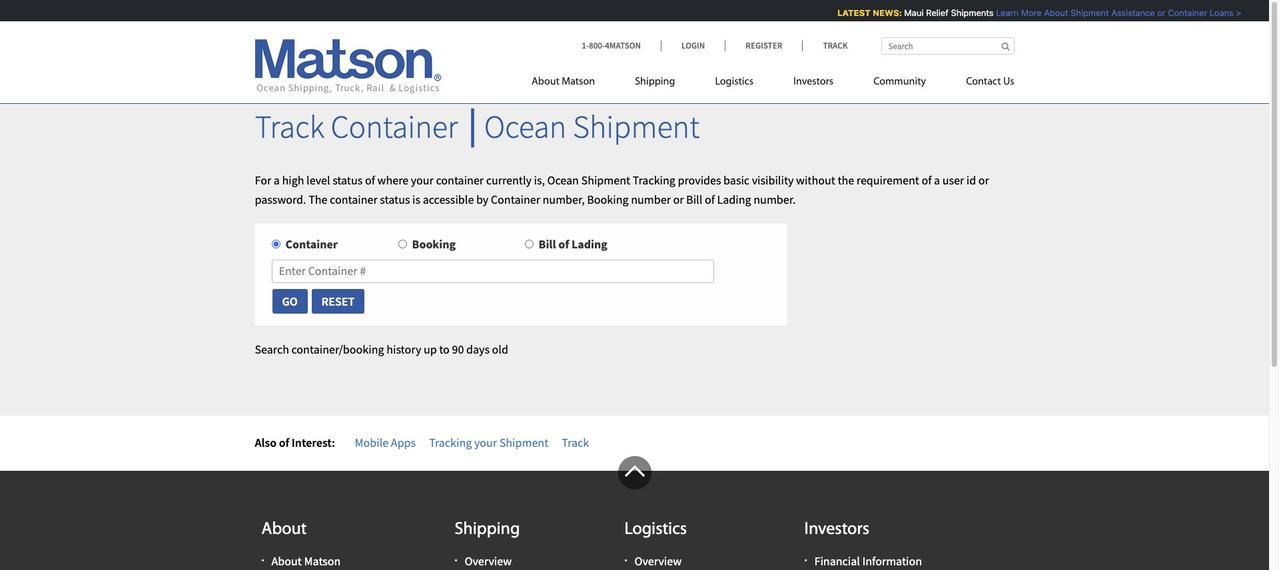 Task type: describe. For each thing, give the bounding box(es) containing it.
id
[[967, 173, 977, 188]]

blue matson logo with ocean, shipping, truck, rail and logistics written beneath it. image
[[255, 39, 442, 94]]

1-800-4matson link
[[582, 40, 661, 51]]

0 horizontal spatial bill
[[539, 237, 556, 252]]

by
[[477, 192, 489, 207]]

90
[[452, 342, 464, 357]]

backtop image
[[618, 456, 652, 490]]

basic
[[724, 173, 750, 188]]

investors inside the investors link
[[794, 77, 834, 87]]

1 vertical spatial track
[[255, 107, 325, 147]]

tracking inside for a high level status of where your container currently is, ocean shipment tracking provides basic visibility without the requirement of a user id or password. the container status is accessible by container number, booking number or bill of lading number.
[[633, 173, 676, 188]]

shipping link
[[615, 70, 696, 97]]

for a high level status of where your container currently is, ocean shipment tracking provides basic visibility without the requirement of a user id or password. the container status is accessible by container number, booking number or bill of lading number.
[[255, 173, 990, 207]]

shipping inside footer
[[455, 521, 520, 539]]

accessible
[[423, 192, 474, 207]]

level
[[307, 173, 330, 188]]

for
[[255, 173, 271, 188]]

financial information link
[[815, 554, 923, 569]]

container right container option
[[286, 237, 338, 252]]

visibility
[[752, 173, 794, 188]]

of right bill of lading option
[[559, 237, 569, 252]]

tracking your shipment link
[[429, 435, 549, 450]]

requirement
[[857, 173, 920, 188]]

1 vertical spatial or
[[979, 173, 990, 188]]

0 vertical spatial track
[[823, 40, 848, 51]]

register
[[746, 40, 783, 51]]

mobile apps link
[[355, 435, 416, 450]]

community link
[[854, 70, 947, 97]]

0 horizontal spatial container
[[330, 192, 378, 207]]

contact us
[[967, 77, 1015, 87]]

assistance
[[1111, 7, 1154, 18]]

history
[[387, 342, 421, 357]]

also of interest:
[[255, 435, 335, 450]]

news:
[[872, 7, 901, 18]]

of down provides
[[705, 192, 715, 207]]

login link
[[661, 40, 725, 51]]

0 horizontal spatial or
[[674, 192, 684, 207]]

financial
[[815, 554, 860, 569]]

number.
[[754, 192, 796, 207]]

1 vertical spatial booking
[[412, 237, 456, 252]]

Bill of Lading radio
[[525, 240, 534, 249]]

of left where
[[365, 173, 375, 188]]

learn
[[995, 7, 1018, 18]]

about matson inside top menu navigation
[[532, 77, 595, 87]]

us
[[1004, 77, 1015, 87]]

mobile apps
[[355, 435, 416, 450]]

lading inside for a high level status of where your container currently is, ocean shipment tracking provides basic visibility without the requirement of a user id or password. the container status is accessible by container number, booking number or bill of lading number.
[[718, 192, 752, 207]]

shipments
[[950, 7, 993, 18]]

password.
[[255, 192, 306, 207]]

relief
[[925, 7, 948, 18]]

shipment inside for a high level status of where your container currently is, ocean shipment tracking provides basic visibility without the requirement of a user id or password. the container status is accessible by container number, booking number or bill of lading number.
[[582, 173, 631, 188]]

container inside for a high level status of where your container currently is, ocean shipment tracking provides basic visibility without the requirement of a user id or password. the container status is accessible by container number, booking number or bill of lading number.
[[491, 192, 541, 207]]

up
[[424, 342, 437, 357]]

about inside top menu navigation
[[532, 77, 560, 87]]

Container radio
[[272, 240, 280, 249]]

top menu navigation
[[532, 70, 1015, 97]]

contact
[[967, 77, 1002, 87]]

without
[[797, 173, 836, 188]]

more
[[1020, 7, 1041, 18]]

apps
[[391, 435, 416, 450]]

shipping inside top menu navigation
[[635, 77, 676, 87]]

overview for logistics
[[635, 554, 682, 569]]

investors inside footer
[[805, 521, 870, 539]]

the
[[309, 192, 328, 207]]

is
[[413, 192, 421, 207]]

community
[[874, 77, 927, 87]]

container/booking
[[292, 342, 384, 357]]

login
[[682, 40, 705, 51]]

register link
[[725, 40, 803, 51]]

Search search field
[[882, 37, 1015, 55]]

financial information
[[815, 554, 923, 569]]

1 horizontal spatial container
[[436, 173, 484, 188]]



Task type: locate. For each thing, give the bounding box(es) containing it.
number,
[[543, 192, 585, 207]]

tracking right apps
[[429, 435, 472, 450]]

1 overview link from the left
[[465, 554, 512, 569]]

0 vertical spatial status
[[333, 173, 363, 188]]

track
[[823, 40, 848, 51], [255, 107, 325, 147], [562, 435, 589, 450]]

2 overview from the left
[[635, 554, 682, 569]]

a right 'for' on the top of page
[[274, 173, 280, 188]]

0 horizontal spatial overview link
[[465, 554, 512, 569]]

mobile
[[355, 435, 389, 450]]

0 vertical spatial logistics
[[715, 77, 754, 87]]

>
[[1235, 7, 1241, 18]]

1 vertical spatial container
[[330, 192, 378, 207]]

container right the
[[330, 192, 378, 207]]

1 vertical spatial tracking
[[429, 435, 472, 450]]

or
[[1157, 7, 1165, 18], [979, 173, 990, 188], [674, 192, 684, 207]]

about matson link
[[532, 70, 615, 97], [272, 554, 341, 569]]

Enter Container # text field
[[272, 260, 715, 283]]

bill of lading
[[539, 237, 608, 252]]

0 horizontal spatial about matson
[[272, 554, 341, 569]]

the
[[838, 173, 855, 188]]

old
[[492, 342, 509, 357]]

footer containing about
[[0, 456, 1270, 571]]

footer
[[0, 456, 1270, 571]]

0 horizontal spatial matson
[[304, 554, 341, 569]]

lading down number, at the top left of the page
[[572, 237, 608, 252]]

about matson inside footer
[[272, 554, 341, 569]]

0 horizontal spatial lading
[[572, 237, 608, 252]]

search container/booking history up to 90 days old
[[255, 342, 509, 357]]

interest:
[[292, 435, 335, 450]]

of right also
[[279, 435, 289, 450]]

to
[[439, 342, 450, 357]]

of
[[365, 173, 375, 188], [922, 173, 932, 188], [705, 192, 715, 207], [559, 237, 569, 252], [279, 435, 289, 450]]

1 horizontal spatial booking
[[587, 192, 629, 207]]

lading
[[718, 192, 752, 207], [572, 237, 608, 252]]

1 horizontal spatial bill
[[687, 192, 703, 207]]

0 horizontal spatial your
[[411, 173, 434, 188]]

0 vertical spatial about matson link
[[532, 70, 615, 97]]

0 horizontal spatial track link
[[562, 435, 589, 450]]

shipping
[[635, 77, 676, 87], [455, 521, 520, 539]]

your
[[411, 173, 434, 188], [475, 435, 497, 450]]

logistics inside top menu navigation
[[715, 77, 754, 87]]

│ocean
[[464, 107, 567, 147]]

1 horizontal spatial about matson
[[532, 77, 595, 87]]

1 vertical spatial investors
[[805, 521, 870, 539]]

1-800-4matson
[[582, 40, 641, 51]]

or right id
[[979, 173, 990, 188]]

latest
[[837, 7, 870, 18]]

number
[[631, 192, 671, 207]]

investors down register link at the top
[[794, 77, 834, 87]]

0 vertical spatial about matson
[[532, 77, 595, 87]]

1-
[[582, 40, 589, 51]]

4matson
[[605, 40, 641, 51]]

matson inside about matson link
[[562, 77, 595, 87]]

latest news: maui relief shipments learn more about shipment assistance or container loans >
[[837, 7, 1241, 18]]

track container │ocean shipment
[[255, 107, 700, 147]]

bill right bill of lading option
[[539, 237, 556, 252]]

container left loans
[[1167, 7, 1207, 18]]

0 horizontal spatial booking
[[412, 237, 456, 252]]

0 vertical spatial shipping
[[635, 77, 676, 87]]

1 vertical spatial about matson link
[[272, 554, 341, 569]]

shipment
[[1070, 7, 1108, 18], [573, 107, 700, 147], [582, 173, 631, 188], [500, 435, 549, 450]]

0 horizontal spatial overview
[[465, 554, 512, 569]]

container up 'accessible'
[[436, 173, 484, 188]]

1 horizontal spatial track
[[562, 435, 589, 450]]

currently
[[486, 173, 532, 188]]

0 horizontal spatial about matson link
[[272, 554, 341, 569]]

booking inside for a high level status of where your container currently is, ocean shipment tracking provides basic visibility without the requirement of a user id or password. the container status is accessible by container number, booking number or bill of lading number.
[[587, 192, 629, 207]]

overview link
[[465, 554, 512, 569], [635, 554, 682, 569]]

2 horizontal spatial or
[[1157, 7, 1165, 18]]

high
[[282, 173, 304, 188]]

1 horizontal spatial overview
[[635, 554, 682, 569]]

1 vertical spatial shipping
[[455, 521, 520, 539]]

1 vertical spatial matson
[[304, 554, 341, 569]]

status right level
[[333, 173, 363, 188]]

investors link
[[774, 70, 854, 97]]

800-
[[589, 40, 605, 51]]

also
[[255, 435, 277, 450]]

1 horizontal spatial your
[[475, 435, 497, 450]]

logistics link
[[696, 70, 774, 97]]

booking right 'booking' radio
[[412, 237, 456, 252]]

a
[[274, 173, 280, 188], [935, 173, 941, 188]]

booking
[[587, 192, 629, 207], [412, 237, 456, 252]]

0 vertical spatial your
[[411, 173, 434, 188]]

lading down basic
[[718, 192, 752, 207]]

0 horizontal spatial logistics
[[625, 521, 687, 539]]

matson
[[562, 77, 595, 87], [304, 554, 341, 569]]

logistics down register link at the top
[[715, 77, 754, 87]]

your inside for a high level status of where your container currently is, ocean shipment tracking provides basic visibility without the requirement of a user id or password. the container status is accessible by container number, booking number or bill of lading number.
[[411, 173, 434, 188]]

2 horizontal spatial track
[[823, 40, 848, 51]]

container
[[1167, 7, 1207, 18], [331, 107, 458, 147], [491, 192, 541, 207], [286, 237, 338, 252]]

1 horizontal spatial overview link
[[635, 554, 682, 569]]

0 vertical spatial booking
[[587, 192, 629, 207]]

1 vertical spatial bill
[[539, 237, 556, 252]]

2 overview link from the left
[[635, 554, 682, 569]]

container up where
[[331, 107, 458, 147]]

about matson
[[532, 77, 595, 87], [272, 554, 341, 569]]

where
[[378, 173, 409, 188]]

0 horizontal spatial track
[[255, 107, 325, 147]]

0 horizontal spatial status
[[333, 173, 363, 188]]

status
[[333, 173, 363, 188], [380, 192, 410, 207]]

user
[[943, 173, 965, 188]]

loans
[[1209, 7, 1233, 18]]

bill down provides
[[687, 192, 703, 207]]

0 vertical spatial investors
[[794, 77, 834, 87]]

1 horizontal spatial matson
[[562, 77, 595, 87]]

0 vertical spatial lading
[[718, 192, 752, 207]]

bill inside for a high level status of where your container currently is, ocean shipment tracking provides basic visibility without the requirement of a user id or password. the container status is accessible by container number, booking number or bill of lading number.
[[687, 192, 703, 207]]

provides
[[678, 173, 722, 188]]

maui
[[903, 7, 923, 18]]

0 vertical spatial track link
[[803, 40, 848, 51]]

0 vertical spatial or
[[1157, 7, 1165, 18]]

0 vertical spatial container
[[436, 173, 484, 188]]

days
[[467, 342, 490, 357]]

overview for shipping
[[465, 554, 512, 569]]

0 horizontal spatial a
[[274, 173, 280, 188]]

container
[[436, 173, 484, 188], [330, 192, 378, 207]]

search
[[255, 342, 289, 357]]

overview link for logistics
[[635, 554, 682, 569]]

1 horizontal spatial logistics
[[715, 77, 754, 87]]

matson inside footer
[[304, 554, 341, 569]]

search image
[[1002, 42, 1010, 51]]

0 vertical spatial bill
[[687, 192, 703, 207]]

ocean
[[548, 173, 579, 188]]

2 vertical spatial or
[[674, 192, 684, 207]]

logistics inside footer
[[625, 521, 687, 539]]

0 vertical spatial tracking
[[633, 173, 676, 188]]

overview link for shipping
[[465, 554, 512, 569]]

1 vertical spatial status
[[380, 192, 410, 207]]

1 vertical spatial track link
[[562, 435, 589, 450]]

1 horizontal spatial about matson link
[[532, 70, 615, 97]]

1 vertical spatial your
[[475, 435, 497, 450]]

1 horizontal spatial shipping
[[635, 77, 676, 87]]

or right assistance
[[1157, 7, 1165, 18]]

status down where
[[380, 192, 410, 207]]

is,
[[534, 173, 545, 188]]

0 horizontal spatial shipping
[[455, 521, 520, 539]]

1 vertical spatial logistics
[[625, 521, 687, 539]]

contact us link
[[947, 70, 1015, 97]]

logistics down backtop image
[[625, 521, 687, 539]]

1 horizontal spatial lading
[[718, 192, 752, 207]]

1 horizontal spatial or
[[979, 173, 990, 188]]

learn more about shipment assistance or container loans > link
[[995, 7, 1241, 18]]

tracking your shipment
[[429, 435, 549, 450]]

None button
[[272, 289, 309, 315], [311, 289, 365, 315], [272, 289, 309, 315], [311, 289, 365, 315]]

investors
[[794, 77, 834, 87], [805, 521, 870, 539]]

a left user
[[935, 173, 941, 188]]

1 horizontal spatial status
[[380, 192, 410, 207]]

container down currently
[[491, 192, 541, 207]]

None search field
[[882, 37, 1015, 55]]

tracking up number
[[633, 173, 676, 188]]

logistics
[[715, 77, 754, 87], [625, 521, 687, 539]]

booking left number
[[587, 192, 629, 207]]

0 horizontal spatial tracking
[[429, 435, 472, 450]]

1 horizontal spatial track link
[[803, 40, 848, 51]]

tracking
[[633, 173, 676, 188], [429, 435, 472, 450]]

0 vertical spatial matson
[[562, 77, 595, 87]]

of left user
[[922, 173, 932, 188]]

about
[[1043, 7, 1068, 18], [532, 77, 560, 87], [262, 521, 307, 539], [272, 554, 302, 569]]

1 horizontal spatial tracking
[[633, 173, 676, 188]]

track link
[[803, 40, 848, 51], [562, 435, 589, 450]]

1 a from the left
[[274, 173, 280, 188]]

overview
[[465, 554, 512, 569], [635, 554, 682, 569]]

1 overview from the left
[[465, 554, 512, 569]]

1 horizontal spatial a
[[935, 173, 941, 188]]

1 vertical spatial about matson
[[272, 554, 341, 569]]

2 vertical spatial track
[[562, 435, 589, 450]]

information
[[863, 554, 923, 569]]

1 vertical spatial lading
[[572, 237, 608, 252]]

or right number
[[674, 192, 684, 207]]

2 a from the left
[[935, 173, 941, 188]]

investors up "financial"
[[805, 521, 870, 539]]

Booking radio
[[398, 240, 407, 249]]

bill
[[687, 192, 703, 207], [539, 237, 556, 252]]



Task type: vqa. For each thing, say whether or not it's contained in the screenshot.
the right Overview link
yes



